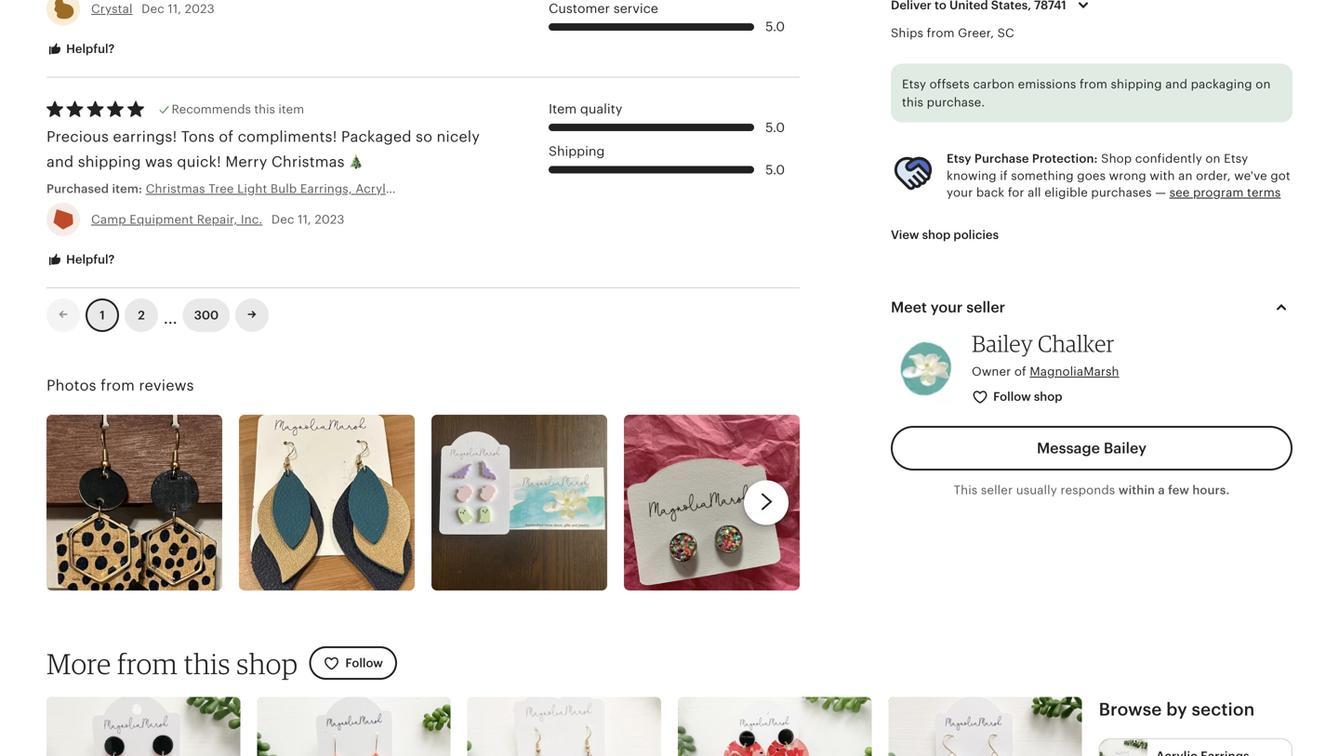 Task type: vqa. For each thing, say whether or not it's contained in the screenshot.
see program terms
yes



Task type: locate. For each thing, give the bounding box(es) containing it.
11, right crystal link
[[168, 2, 181, 16]]

item
[[278, 102, 304, 116]]

seller up owner
[[966, 299, 1005, 316]]

see more listings in the acrylic earrings section image
[[1100, 739, 1148, 756]]

5.0 for quality
[[765, 120, 785, 135]]

photos from reviews
[[46, 377, 194, 394]]

0 vertical spatial helpful?
[[63, 42, 115, 56]]

1 horizontal spatial of
[[1014, 364, 1026, 378]]

of up the follow shop button in the bottom of the page
[[1014, 364, 1026, 378]]

on up the order,
[[1206, 152, 1221, 166]]

0 horizontal spatial shipping
[[78, 153, 141, 170]]

purchased
[[46, 182, 109, 196]]

2023 right crystal link
[[185, 2, 215, 16]]

follow shop
[[993, 390, 1062, 404]]

shop right view
[[922, 228, 951, 242]]

0 vertical spatial helpful? button
[[33, 32, 129, 67]]

so
[[416, 128, 433, 145]]

crystal link
[[91, 2, 133, 16]]

0 horizontal spatial 2023
[[185, 2, 215, 16]]

reviews
[[139, 377, 194, 394]]

crystal
[[91, 2, 133, 16]]

on right the packaging
[[1256, 77, 1271, 91]]

your
[[947, 186, 973, 200], [931, 299, 963, 316]]

0 vertical spatial 11,
[[168, 2, 181, 16]]

2 horizontal spatial shop
[[1034, 390, 1062, 404]]

11,
[[168, 2, 181, 16], [298, 212, 311, 226]]

2 helpful? from the top
[[63, 252, 115, 266]]

of inside bailey chalker owner of magnoliamarsh
[[1014, 364, 1026, 378]]

helpful? button
[[33, 32, 129, 67], [33, 243, 129, 277]]

1 vertical spatial 5.0
[[765, 120, 785, 135]]

from right photos
[[100, 377, 135, 394]]

responds
[[1061, 483, 1115, 497]]

shipping
[[1111, 77, 1162, 91], [78, 153, 141, 170]]

this up flamingo earrings, acrylic earrings, pink and black earrings, gifts for flamingo lover, lightweight earrings, summer earrings, black studs image
[[184, 646, 230, 680]]

0 horizontal spatial on
[[1206, 152, 1221, 166]]

helpful? button down camp
[[33, 243, 129, 277]]

shipping up the "purchased item:"
[[78, 153, 141, 170]]

message
[[1037, 440, 1100, 456]]

1 vertical spatial helpful?
[[63, 252, 115, 266]]

0 vertical spatial seller
[[966, 299, 1005, 316]]

and left the packaging
[[1165, 77, 1187, 91]]

2023
[[185, 2, 215, 16], [315, 212, 345, 226]]

helpful? button down crystal link
[[33, 32, 129, 67]]

2 vertical spatial 5.0
[[765, 162, 785, 177]]

1 vertical spatial 11,
[[298, 212, 311, 226]]

shop down magnoliamarsh link
[[1034, 390, 1062, 404]]

spring acrylic earrings, acrylic tiered leaf earrings, pink coral peach white earrings, small dangle earrings, lightweight earrings for mom image
[[257, 697, 451, 756]]

shop for follow
[[1034, 390, 1062, 404]]

dec right crystal link
[[141, 2, 164, 16]]

1 vertical spatial on
[[1206, 152, 1221, 166]]

if
[[1000, 169, 1008, 183]]

this left item
[[254, 102, 275, 116]]

shipping
[[549, 144, 605, 159]]

confidently
[[1135, 152, 1202, 166]]

all
[[1028, 186, 1041, 200]]

from for greer,
[[927, 26, 955, 40]]

bailey up the 'within'
[[1104, 440, 1147, 456]]

helpful?
[[63, 42, 115, 56], [63, 252, 115, 266]]

dec right inc.
[[271, 212, 294, 226]]

1 vertical spatial dec
[[271, 212, 294, 226]]

1 horizontal spatial shop
[[922, 228, 951, 242]]

1 vertical spatial shop
[[1034, 390, 1062, 404]]

and down precious
[[46, 153, 74, 170]]

1 vertical spatial follow
[[345, 656, 383, 670]]

of for earrings!
[[219, 128, 234, 145]]

customer
[[549, 1, 610, 16]]

monstera earrings, acrylic earrings, teal & white earrings, gifts for beach lover, lightweight earrings, summer earrings, circle earrings image
[[888, 697, 1082, 756]]

2 5.0 from the top
[[765, 120, 785, 135]]

item:
[[112, 182, 142, 196]]

from right emissions
[[1080, 77, 1107, 91]]

0 vertical spatial dec
[[141, 2, 164, 16]]

2023 down christmas
[[315, 212, 345, 226]]

an
[[1178, 169, 1193, 183]]

300 link
[[183, 298, 230, 332]]

flamingo earrings, acrylic earrings, pink and black earrings, gifts for flamingo lover, lightweight earrings, summer earrings, black studs image
[[46, 697, 240, 756]]

1 vertical spatial shipping
[[78, 153, 141, 170]]

shop left follow button
[[236, 646, 298, 680]]

dec
[[141, 2, 164, 16], [271, 212, 294, 226]]

…
[[164, 301, 177, 329]]

shop inside button
[[1034, 390, 1062, 404]]

0 vertical spatial on
[[1256, 77, 1271, 91]]

etsy
[[902, 77, 926, 91], [947, 152, 971, 166], [1224, 152, 1248, 166]]

1 vertical spatial seller
[[981, 483, 1013, 497]]

for
[[1008, 186, 1024, 200]]

camp equipment repair, inc. link
[[91, 212, 263, 226]]

service
[[613, 1, 658, 16]]

shop
[[1101, 152, 1132, 166]]

follow
[[993, 390, 1031, 404], [345, 656, 383, 670]]

and inside 'etsy offsets carbon emissions from shipping and packaging on this purchase.'
[[1165, 77, 1187, 91]]

1 horizontal spatial 2023
[[315, 212, 345, 226]]

etsy for etsy purchase protection:
[[947, 152, 971, 166]]

11, right inc.
[[298, 212, 311, 226]]

ships from greer, sc
[[891, 26, 1014, 40]]

1 vertical spatial your
[[931, 299, 963, 316]]

1 horizontal spatial etsy
[[947, 152, 971, 166]]

2 horizontal spatial etsy
[[1224, 152, 1248, 166]]

0 horizontal spatial bailey
[[972, 330, 1033, 357]]

0 horizontal spatial shop
[[236, 646, 298, 680]]

1 5.0 from the top
[[765, 19, 785, 34]]

etsy purchase protection:
[[947, 152, 1098, 166]]

of right 'tons'
[[219, 128, 234, 145]]

0 vertical spatial your
[[947, 186, 973, 200]]

on inside shop confidently on etsy knowing if something goes wrong with an order, we've got your back for all eligible purchases —
[[1206, 152, 1221, 166]]

from
[[927, 26, 955, 40], [1080, 77, 1107, 91], [100, 377, 135, 394], [117, 646, 178, 680]]

0 vertical spatial 5.0
[[765, 19, 785, 34]]

0 vertical spatial shop
[[922, 228, 951, 242]]

0 horizontal spatial and
[[46, 153, 74, 170]]

2 vertical spatial shop
[[236, 646, 298, 680]]

this left purchase.
[[902, 95, 923, 109]]

from right ships
[[927, 26, 955, 40]]

1 vertical spatial and
[[46, 153, 74, 170]]

0 horizontal spatial etsy
[[902, 77, 926, 91]]

0 vertical spatial shipping
[[1111, 77, 1162, 91]]

1 horizontal spatial shipping
[[1111, 77, 1162, 91]]

bailey
[[972, 330, 1033, 357], [1104, 440, 1147, 456]]

1 vertical spatial of
[[1014, 364, 1026, 378]]

etsy left offsets
[[902, 77, 926, 91]]

precious
[[46, 128, 109, 145]]

2 helpful? button from the top
[[33, 243, 129, 277]]

seller inside dropdown button
[[966, 299, 1005, 316]]

this seller usually responds within a few hours.
[[954, 483, 1230, 497]]

seller right the "this"
[[981, 483, 1013, 497]]

0 vertical spatial follow
[[993, 390, 1031, 404]]

follow up spring acrylic earrings, acrylic tiered leaf earrings, pink coral peach white earrings, small dangle earrings, lightweight earrings for mom image
[[345, 656, 383, 670]]

2
[[138, 308, 145, 322]]

from up flamingo earrings, acrylic earrings, pink and black earrings, gifts for flamingo lover, lightweight earrings, summer earrings, black studs image
[[117, 646, 178, 680]]

shipping up shop
[[1111, 77, 1162, 91]]

0 vertical spatial of
[[219, 128, 234, 145]]

2 horizontal spatial this
[[902, 95, 923, 109]]

camp equipment repair, inc. dec 11, 2023
[[91, 212, 345, 226]]

program
[[1193, 186, 1244, 200]]

300
[[194, 308, 219, 322]]

0 horizontal spatial this
[[184, 646, 230, 680]]

policies
[[954, 228, 999, 242]]

1 horizontal spatial and
[[1165, 77, 1187, 91]]

1 vertical spatial helpful? button
[[33, 243, 129, 277]]

bailey inside the message bailey button
[[1104, 440, 1147, 456]]

this
[[902, 95, 923, 109], [254, 102, 275, 116], [184, 646, 230, 680]]

bailey up owner
[[972, 330, 1033, 357]]

1 horizontal spatial follow
[[993, 390, 1031, 404]]

on
[[1256, 77, 1271, 91], [1206, 152, 1221, 166]]

terms
[[1247, 186, 1281, 200]]

0 horizontal spatial of
[[219, 128, 234, 145]]

1 vertical spatial bailey
[[1104, 440, 1147, 456]]

seller
[[966, 299, 1005, 316], [981, 483, 1013, 497]]

meet your seller button
[[874, 285, 1309, 330]]

helpful? down camp
[[63, 252, 115, 266]]

shop inside "button"
[[922, 228, 951, 242]]

0 horizontal spatial follow
[[345, 656, 383, 670]]

more
[[46, 646, 111, 680]]

1 helpful? button from the top
[[33, 32, 129, 67]]

1 horizontal spatial on
[[1256, 77, 1271, 91]]

1 horizontal spatial bailey
[[1104, 440, 1147, 456]]

etsy up knowing
[[947, 152, 971, 166]]

0 vertical spatial and
[[1165, 77, 1187, 91]]

within
[[1119, 483, 1155, 497]]

shipping inside precious earrings! tons of compliments! packaged so nicely and shipping was quick! merry christmas 🎄
[[78, 153, 141, 170]]

0 vertical spatial bailey
[[972, 330, 1033, 357]]

etsy inside 'etsy offsets carbon emissions from shipping and packaging on this purchase.'
[[902, 77, 926, 91]]

etsy offsets carbon emissions from shipping and packaging on this purchase.
[[902, 77, 1271, 109]]

of inside precious earrings! tons of compliments! packaged so nicely and shipping was quick! merry christmas 🎄
[[219, 128, 234, 145]]

etsy inside shop confidently on etsy knowing if something goes wrong with an order, we've got your back for all eligible purchases —
[[1224, 152, 1248, 166]]

helpful? down crystal link
[[63, 42, 115, 56]]

your inside shop confidently on etsy knowing if something goes wrong with an order, we've got your back for all eligible purchases —
[[947, 186, 973, 200]]

follow down owner
[[993, 390, 1031, 404]]

follow shop button
[[958, 380, 1078, 415]]

purchases
[[1091, 186, 1152, 200]]

chalker
[[1038, 330, 1115, 357]]

etsy up we've
[[1224, 152, 1248, 166]]

your right meet
[[931, 299, 963, 316]]

item quality
[[549, 101, 622, 116]]

your down knowing
[[947, 186, 973, 200]]

0 vertical spatial 2023
[[185, 2, 215, 16]]

and
[[1165, 77, 1187, 91], [46, 153, 74, 170]]



Task type: describe. For each thing, give the bounding box(es) containing it.
few
[[1168, 483, 1189, 497]]

meet
[[891, 299, 927, 316]]

wrong
[[1109, 169, 1146, 183]]

1 horizontal spatial dec
[[271, 212, 294, 226]]

shop confidently on etsy knowing if something goes wrong with an order, we've got your back for all eligible purchases —
[[947, 152, 1291, 200]]

goes
[[1077, 169, 1106, 183]]

was
[[145, 153, 173, 170]]

greer,
[[958, 26, 994, 40]]

from inside 'etsy offsets carbon emissions from shipping and packaging on this purchase.'
[[1080, 77, 1107, 91]]

from for this
[[117, 646, 178, 680]]

owner
[[972, 364, 1011, 378]]

magnoliamarsh link
[[1030, 364, 1119, 378]]

equipment
[[130, 212, 194, 226]]

sc
[[997, 26, 1014, 40]]

bailey chalker owner of magnoliamarsh
[[972, 330, 1119, 378]]

view shop policies
[[891, 228, 999, 242]]

packaged
[[341, 128, 412, 145]]

by
[[1166, 699, 1187, 719]]

bailey chalker image
[[891, 335, 961, 405]]

back
[[976, 186, 1005, 200]]

see program terms
[[1169, 186, 1281, 200]]

usually
[[1016, 483, 1057, 497]]

see program terms link
[[1169, 186, 1281, 200]]

1
[[100, 308, 105, 322]]

crystal dec 11, 2023
[[91, 2, 215, 16]]

section
[[1192, 699, 1255, 719]]

1 vertical spatial 2023
[[315, 212, 345, 226]]

item
[[549, 101, 577, 116]]

follow for follow
[[345, 656, 383, 670]]

browse by section
[[1099, 699, 1255, 719]]

nicely
[[437, 128, 480, 145]]

on inside 'etsy offsets carbon emissions from shipping and packaging on this purchase.'
[[1256, 77, 1271, 91]]

recommends this item
[[172, 102, 304, 116]]

quick!
[[177, 153, 221, 170]]

0 horizontal spatial dec
[[141, 2, 164, 16]]

a
[[1158, 483, 1165, 497]]

acrylic earrings, gifts for mothers day, circle cutout earrings, black studs, pink flower earrings, hibiscus earrings, summer boho earrings image
[[678, 697, 872, 756]]

customer service
[[549, 1, 658, 16]]

protection:
[[1032, 152, 1098, 166]]

hours.
[[1192, 483, 1230, 497]]

view shop policies button
[[877, 218, 1013, 252]]

1 helpful? from the top
[[63, 42, 115, 56]]

we've
[[1234, 169, 1267, 183]]

camp
[[91, 212, 126, 226]]

bailey inside bailey chalker owner of magnoliamarsh
[[972, 330, 1033, 357]]

got
[[1271, 169, 1291, 183]]

—
[[1155, 186, 1166, 200]]

inc.
[[241, 212, 263, 226]]

of for chalker
[[1014, 364, 1026, 378]]

5.0 for service
[[765, 19, 785, 34]]

1 link
[[86, 298, 119, 332]]

packaging
[[1191, 77, 1252, 91]]

message bailey
[[1037, 440, 1147, 456]]

browse
[[1099, 699, 1162, 719]]

emissions
[[1018, 77, 1076, 91]]

tons
[[181, 128, 215, 145]]

order,
[[1196, 169, 1231, 183]]

ships
[[891, 26, 923, 40]]

etsy for etsy offsets carbon emissions from shipping and packaging on this purchase.
[[902, 77, 926, 91]]

2 link
[[125, 298, 158, 332]]

with
[[1150, 169, 1175, 183]]

shop for view
[[922, 228, 951, 242]]

your inside meet your seller dropdown button
[[931, 299, 963, 316]]

quality
[[580, 101, 622, 116]]

photos
[[46, 377, 96, 394]]

purchased item:
[[46, 182, 146, 196]]

purchase
[[974, 152, 1029, 166]]

meet your seller
[[891, 299, 1005, 316]]

message bailey button
[[891, 426, 1293, 470]]

1 horizontal spatial 11,
[[298, 212, 311, 226]]

1 horizontal spatial this
[[254, 102, 275, 116]]

compliments!
[[238, 128, 337, 145]]

this inside 'etsy offsets carbon emissions from shipping and packaging on this purchase.'
[[902, 95, 923, 109]]

3 5.0 from the top
[[765, 162, 785, 177]]

offsets
[[930, 77, 970, 91]]

more from this shop
[[46, 646, 298, 680]]

purchase.
[[927, 95, 985, 109]]

leather earrings, boho earrings, pineapple earrings, cork earrings, gifts for mom, wood earrings, peach & gold summer earrings image
[[467, 697, 661, 756]]

and inside precious earrings! tons of compliments! packaged so nicely and shipping was quick! merry christmas 🎄
[[46, 153, 74, 170]]

merry
[[225, 153, 267, 170]]

christmas
[[271, 153, 345, 170]]

knowing
[[947, 169, 997, 183]]

earrings!
[[113, 128, 177, 145]]

this
[[954, 483, 978, 497]]

carbon
[[973, 77, 1015, 91]]

from for reviews
[[100, 377, 135, 394]]

recommends
[[172, 102, 251, 116]]

something
[[1011, 169, 1074, 183]]

follow for follow shop
[[993, 390, 1031, 404]]

follow button
[[309, 646, 397, 680]]

shipping inside 'etsy offsets carbon emissions from shipping and packaging on this purchase.'
[[1111, 77, 1162, 91]]

eligible
[[1045, 186, 1088, 200]]

repair,
[[197, 212, 237, 226]]

0 horizontal spatial 11,
[[168, 2, 181, 16]]

view
[[891, 228, 919, 242]]

magnoliamarsh
[[1030, 364, 1119, 378]]



